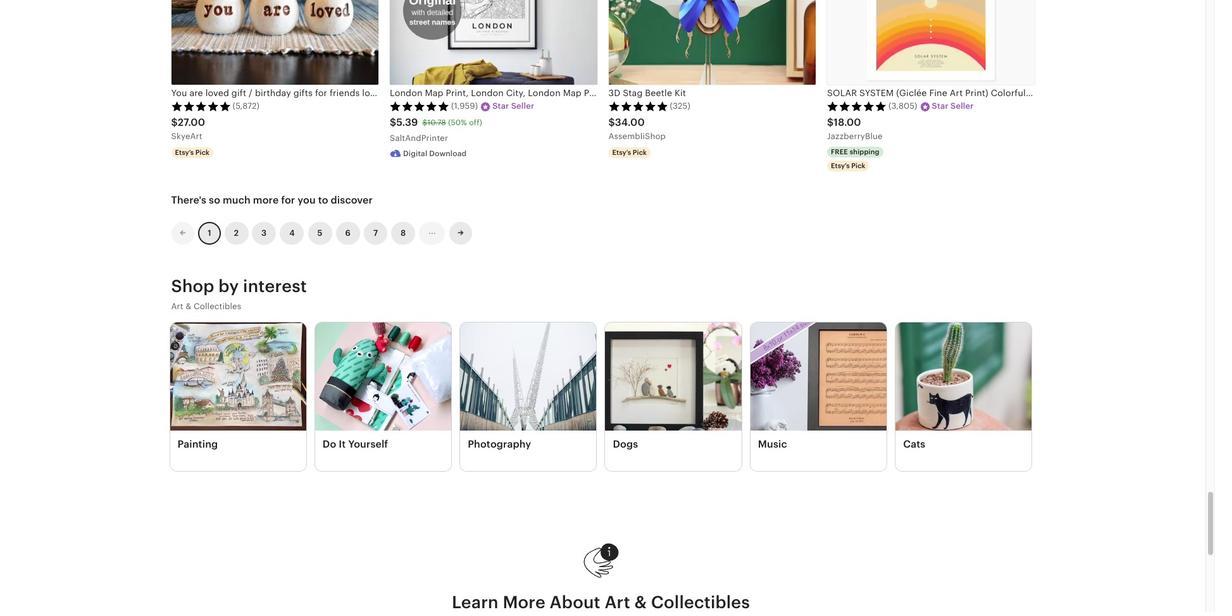 Task type: vqa. For each thing, say whether or not it's contained in the screenshot.
"including"
no



Task type: describe. For each thing, give the bounding box(es) containing it.
pick for 34.00
[[633, 149, 647, 156]]

art
[[171, 302, 183, 312]]

music
[[758, 439, 787, 451]]

beetle
[[645, 88, 672, 98]]

2
[[234, 228, 239, 238]]

do it yourself
[[323, 439, 388, 451]]

seller for (1,959)
[[511, 102, 534, 111]]

yourself
[[348, 439, 388, 451]]

star for (3,805)
[[932, 102, 949, 111]]

10.78
[[427, 118, 446, 127]]

saltandprinter
[[390, 133, 448, 143]]

4 5 out of 5 stars image from the left
[[827, 101, 887, 111]]

star for (1,959)
[[492, 102, 509, 111]]

painting link
[[169, 322, 307, 472]]

2 link
[[224, 222, 248, 245]]

$ 27.00 skyeart
[[171, 117, 205, 141]]

discover
[[331, 194, 373, 206]]

you are loved gift / birthday gifts for friends loved ones / sweet gift for women grandma / teenager gift for girls / farmhouse rustic decor image
[[171, 0, 378, 85]]

5 out of 5 stars image for 34.00
[[609, 101, 668, 111]]

$ for 27.00
[[171, 117, 178, 129]]

$ 18.00 jazzberryblue
[[827, 117, 883, 141]]

3 link
[[252, 222, 276, 245]]

digital
[[403, 149, 427, 158]]

5.39
[[396, 117, 418, 129]]

you
[[298, 194, 316, 206]]

(3,805)
[[889, 102, 917, 111]]

$ for 18.00
[[827, 117, 834, 129]]

18.00
[[834, 117, 861, 129]]

by
[[219, 277, 239, 296]]

7 link
[[364, 222, 387, 245]]

it
[[339, 439, 346, 451]]

5 out of 5 stars image for 5.39
[[390, 101, 449, 111]]

(325)
[[670, 102, 690, 111]]

etsy's for 27.00
[[175, 149, 194, 156]]

&
[[186, 302, 191, 312]]

7
[[373, 228, 378, 238]]

london map print, london city, london map poster, united kingdom, city map print, black and white map, uk, england print image
[[390, 0, 597, 85]]

1 link
[[198, 222, 221, 245]]

shop by interest art & collectibles
[[171, 277, 307, 312]]

$ for 5.39
[[390, 117, 396, 129]]

jazzberryblue
[[827, 131, 883, 141]]

... link
[[419, 222, 445, 245]]

etsy's pick for 34.00
[[612, 149, 647, 156]]

1
[[207, 228, 211, 238]]

dogs link
[[605, 322, 742, 472]]

do
[[323, 439, 336, 451]]

do it yourself link
[[314, 322, 452, 472]]

3d stag beetle kit
[[609, 88, 686, 98]]

digital download
[[403, 149, 467, 158]]

(50%
[[448, 118, 467, 127]]

8 link
[[391, 222, 415, 245]]

cats link
[[895, 322, 1033, 472]]

$ 34.00 assemblishop
[[609, 117, 666, 141]]



Task type: locate. For each thing, give the bounding box(es) containing it.
painting
[[178, 439, 218, 451]]

$ for 34.00
[[609, 117, 615, 129]]

$ 5.39 $ 10.78 (50% off) saltandprinter
[[390, 117, 482, 143]]

6
[[345, 228, 351, 238]]

34.00
[[615, 117, 645, 129]]

free shipping
[[831, 148, 880, 156]]

off)
[[469, 118, 482, 127]]

pick
[[195, 149, 209, 156], [633, 149, 647, 156], [851, 162, 865, 170]]

5 out of 5 stars image
[[171, 101, 231, 111], [390, 101, 449, 111], [609, 101, 668, 111], [827, 101, 887, 111]]

seller right (3,805)
[[951, 102, 974, 111]]

star
[[492, 102, 509, 111], [932, 102, 949, 111]]

3
[[261, 228, 267, 238]]

5 out of 5 stars image down stag
[[609, 101, 668, 111]]

free
[[831, 148, 848, 156]]

collectibles
[[194, 302, 241, 312]]

2 horizontal spatial etsy's pick
[[831, 162, 865, 170]]

dogs
[[613, 439, 638, 451]]

to
[[318, 194, 328, 206]]

$ inside $ 27.00 skyeart
[[171, 117, 178, 129]]

$ inside $ 34.00 assemblishop
[[609, 117, 615, 129]]

stag
[[623, 88, 643, 98]]

0 horizontal spatial pick
[[195, 149, 209, 156]]

skyeart
[[171, 131, 202, 141]]

0 horizontal spatial etsy's pick
[[175, 149, 209, 156]]

star seller for (1,959)
[[492, 102, 534, 111]]

interest
[[243, 277, 307, 296]]

3d
[[609, 88, 620, 98]]

seller
[[511, 102, 534, 111], [951, 102, 974, 111]]

0 horizontal spatial star
[[492, 102, 509, 111]]

5 out of 5 stars image up 5.39
[[390, 101, 449, 111]]

0 horizontal spatial seller
[[511, 102, 534, 111]]

cats
[[903, 439, 926, 451]]

$
[[171, 117, 178, 129], [390, 117, 396, 129], [609, 117, 615, 129], [827, 117, 834, 129], [422, 118, 427, 127]]

solar system (giclée fine art print) colorful map of the planets (8x10 12x16 16x20 18x24 24x32 a1 a2 a3 a4) rolled, stretched or framed image
[[827, 0, 1034, 85]]

star seller right the (1,959)
[[492, 102, 534, 111]]

there's
[[171, 194, 206, 206]]

etsy's down "assemblishop"
[[612, 149, 631, 156]]

(1,959)
[[451, 102, 478, 111]]

27.00
[[178, 117, 205, 129]]

1 seller from the left
[[511, 102, 534, 111]]

more
[[253, 194, 279, 206]]

1 horizontal spatial etsy's pick
[[612, 149, 647, 156]]

8
[[401, 228, 406, 238]]

star seller right (3,805)
[[932, 102, 974, 111]]

4
[[289, 228, 295, 238]]

5 out of 5 stars image for 27.00
[[171, 101, 231, 111]]

photography
[[468, 439, 531, 451]]

assemblishop
[[609, 131, 666, 141]]

download
[[429, 149, 467, 158]]

much
[[223, 194, 251, 206]]

2 star seller from the left
[[932, 102, 974, 111]]

2 horizontal spatial pick
[[851, 162, 865, 170]]

1 star from the left
[[492, 102, 509, 111]]

$ inside "$ 18.00 jazzberryblue"
[[827, 117, 834, 129]]

3d stag beetle kit image
[[609, 0, 816, 85]]

star seller for (3,805)
[[932, 102, 974, 111]]

1 horizontal spatial etsy's
[[612, 149, 631, 156]]

etsy's down skyeart
[[175, 149, 194, 156]]

1 horizontal spatial pick
[[633, 149, 647, 156]]

there's so much more for you to discover
[[171, 194, 373, 206]]

2 seller from the left
[[951, 102, 974, 111]]

etsy's pick down skyeart
[[175, 149, 209, 156]]

5 out of 5 stars image up 27.00 at the top left of the page
[[171, 101, 231, 111]]

2 5 out of 5 stars image from the left
[[390, 101, 449, 111]]

5 out of 5 stars image up 18.00
[[827, 101, 887, 111]]

seller for (3,805)
[[951, 102, 974, 111]]

shipping
[[850, 148, 880, 156]]

2 star from the left
[[932, 102, 949, 111]]

star right the (1,959)
[[492, 102, 509, 111]]

...
[[429, 227, 436, 236]]

pick down skyeart
[[195, 149, 209, 156]]

1 horizontal spatial seller
[[951, 102, 974, 111]]

star seller
[[492, 102, 534, 111], [932, 102, 974, 111]]

pick down "free shipping"
[[851, 162, 865, 170]]

etsy's pick
[[175, 149, 209, 156], [612, 149, 647, 156], [831, 162, 865, 170]]

music link
[[750, 322, 887, 472]]

etsy's for 34.00
[[612, 149, 631, 156]]

so
[[209, 194, 220, 206]]

1 5 out of 5 stars image from the left
[[171, 101, 231, 111]]

4 link
[[280, 222, 304, 245]]

0 horizontal spatial etsy's
[[175, 149, 194, 156]]

2 horizontal spatial etsy's
[[831, 162, 850, 170]]

1 horizontal spatial star
[[932, 102, 949, 111]]

etsy's pick down "free shipping"
[[831, 162, 865, 170]]

6 link
[[336, 222, 360, 245]]

0 horizontal spatial star seller
[[492, 102, 534, 111]]

pick down "assemblishop"
[[633, 149, 647, 156]]

etsy's
[[175, 149, 194, 156], [612, 149, 631, 156], [831, 162, 850, 170]]

etsy's pick for 27.00
[[175, 149, 209, 156]]

pick for 27.00
[[195, 149, 209, 156]]

star right (3,805)
[[932, 102, 949, 111]]

etsy's down free
[[831, 162, 850, 170]]

1 star seller from the left
[[492, 102, 534, 111]]

etsy's pick down "assemblishop"
[[612, 149, 647, 156]]

5
[[317, 228, 322, 238]]

5 link
[[308, 222, 332, 245]]

photography link
[[460, 322, 597, 472]]

3 5 out of 5 stars image from the left
[[609, 101, 668, 111]]

(5,872)
[[233, 102, 259, 111]]

shop
[[171, 277, 214, 296]]

seller right the (1,959)
[[511, 102, 534, 111]]

for
[[281, 194, 295, 206]]

1 horizontal spatial star seller
[[932, 102, 974, 111]]

kit
[[675, 88, 686, 98]]



